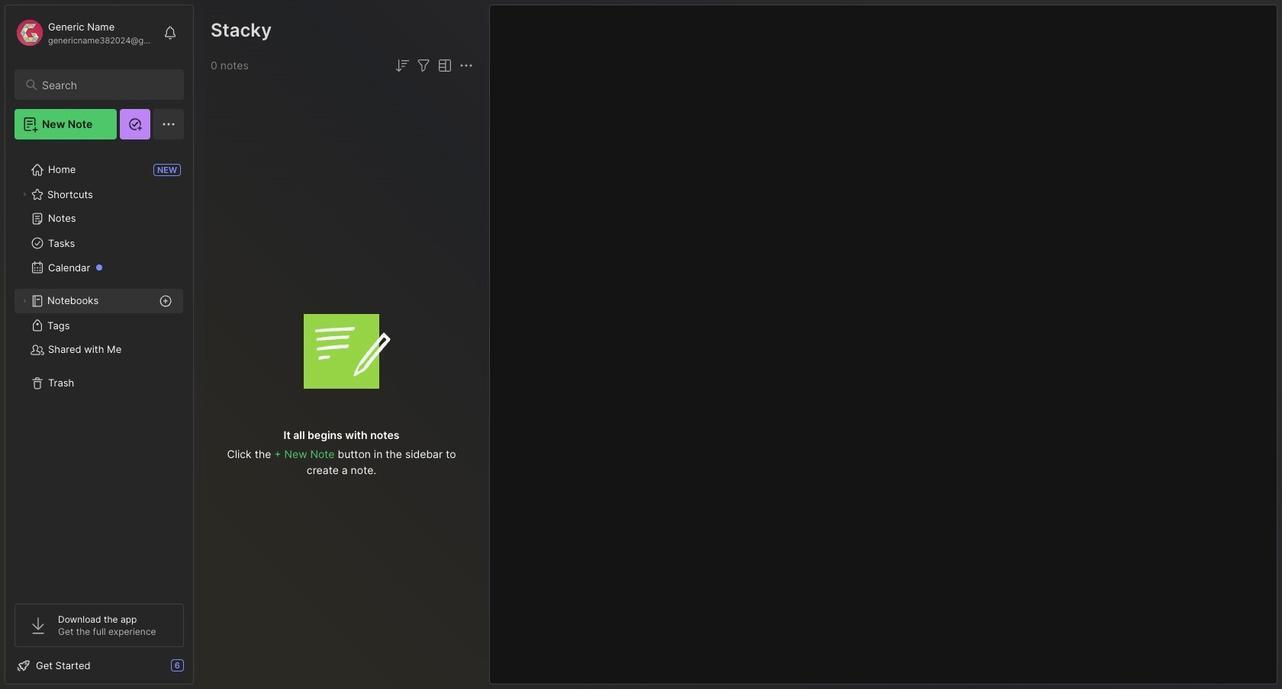 Task type: locate. For each thing, give the bounding box(es) containing it.
note window - loading element
[[489, 5, 1277, 685]]

add filters image
[[414, 56, 433, 75]]

more actions image
[[457, 56, 475, 75]]

Account field
[[14, 18, 156, 48]]

Help and Learning task checklist field
[[5, 654, 193, 678]]

View options field
[[433, 56, 454, 75]]

More actions field
[[457, 56, 475, 75]]

click to collapse image
[[193, 662, 204, 680]]

None search field
[[42, 76, 170, 94]]

tree
[[5, 149, 193, 591]]



Task type: describe. For each thing, give the bounding box(es) containing it.
Sort options field
[[393, 56, 411, 75]]

expand notebooks image
[[20, 297, 29, 306]]

none search field inside main element
[[42, 76, 170, 94]]

Add filters field
[[414, 56, 433, 75]]

tree inside main element
[[5, 149, 193, 591]]

Search text field
[[42, 78, 170, 92]]

main element
[[0, 0, 198, 690]]



Task type: vqa. For each thing, say whether or not it's contained in the screenshot.
.gif,
no



